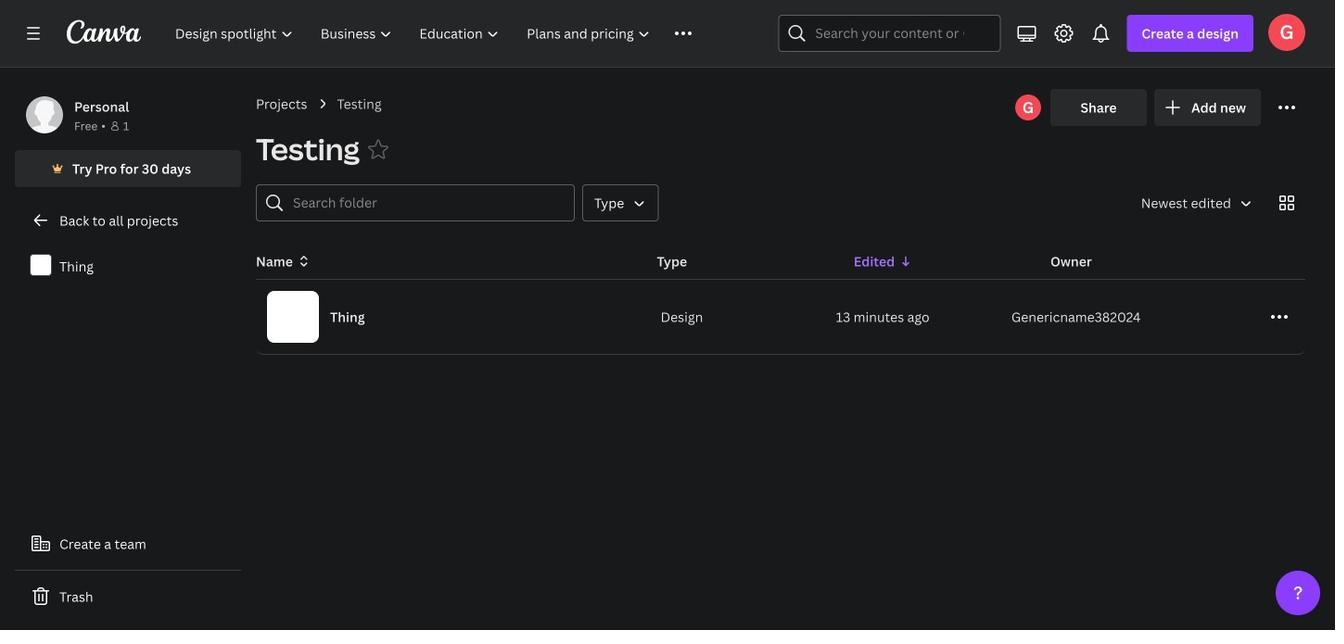 Task type: locate. For each thing, give the bounding box(es) containing it.
None search field
[[778, 15, 1001, 52]]

Sort by button
[[1126, 185, 1261, 222]]

genericname382024 image
[[1268, 14, 1305, 51]]

top level navigation element
[[163, 15, 734, 52], [163, 15, 734, 52]]



Task type: vqa. For each thing, say whether or not it's contained in the screenshot.
Genericname382024 icon
yes



Task type: describe. For each thing, give the bounding box(es) containing it.
Search folder search field
[[293, 185, 563, 221]]

Search search field
[[815, 16, 964, 51]]

genericname382024 image
[[1268, 14, 1305, 51]]



